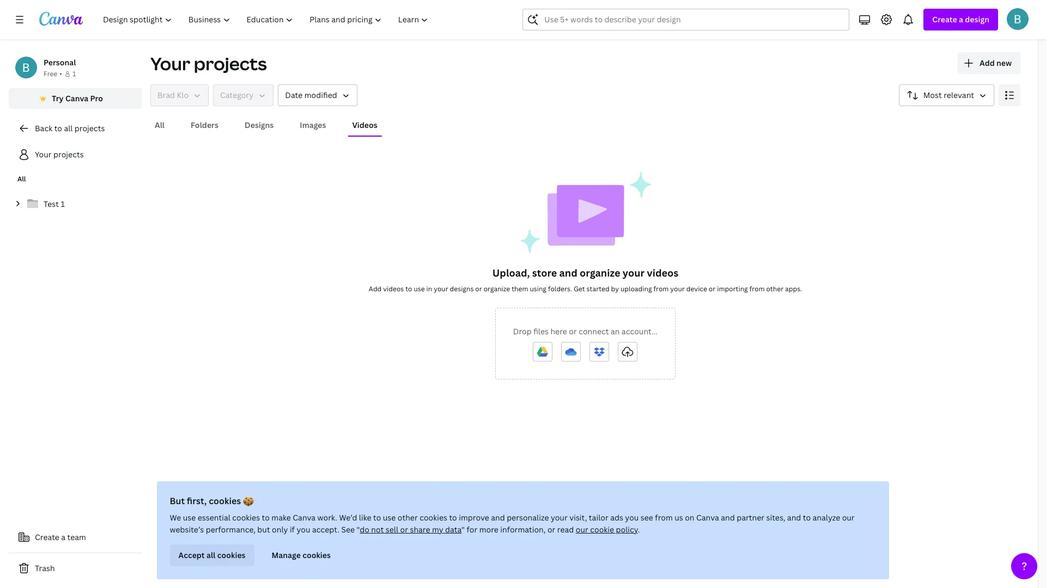 Task type: vqa. For each thing, say whether or not it's contained in the screenshot.
leftmost with
no



Task type: locate. For each thing, give the bounding box(es) containing it.
Category button
[[213, 85, 274, 106]]

accept.
[[313, 525, 340, 535]]

organize
[[580, 267, 621, 280], [484, 285, 510, 294]]

but
[[170, 496, 185, 508]]

1 right •
[[72, 69, 76, 79]]

projects
[[194, 52, 267, 75], [75, 123, 105, 134], [53, 149, 84, 160]]

0 horizontal spatial all
[[64, 123, 73, 134]]

your down back
[[35, 149, 52, 160]]

account...
[[622, 327, 658, 337]]

your left device
[[671, 285, 685, 294]]

cookies up the essential
[[209, 496, 241, 508]]

1 vertical spatial organize
[[484, 285, 510, 294]]

0 horizontal spatial our
[[576, 525, 589, 535]]

here
[[551, 327, 567, 337]]

1 horizontal spatial 1
[[72, 69, 76, 79]]

1 vertical spatial 1
[[61, 199, 65, 209]]

use up website's on the bottom left of page
[[183, 513, 196, 523]]

personal
[[44, 57, 76, 68]]

to inside upload, store and organize your videos add videos to use in your designs or organize them using folders. get started by uploading from your device or importing from other apps.
[[406, 285, 412, 294]]

first,
[[187, 496, 207, 508]]

0 vertical spatial a
[[960, 14, 964, 25]]

1 horizontal spatial add
[[980, 58, 995, 68]]

1 vertical spatial all
[[207, 551, 216, 561]]

use
[[414, 285, 425, 294], [183, 513, 196, 523], [383, 513, 396, 523]]

see
[[641, 513, 654, 523]]

organize down upload,
[[484, 285, 510, 294]]

your projects up klo
[[150, 52, 267, 75]]

a left team
[[61, 533, 65, 543]]

1 horizontal spatial "
[[462, 525, 465, 535]]

all right accept
[[207, 551, 216, 561]]

all
[[155, 120, 165, 130], [17, 174, 26, 184]]

files
[[534, 327, 549, 337]]

0 vertical spatial our
[[843, 513, 856, 523]]

our cookie policy link
[[576, 525, 639, 535]]

other inside we use essential cookies to make canva work. we'd like to use other cookies to improve and personalize your visit, tailor ads you see from us on canva and partner sites, and to analyze our website's performance, but only if you accept. see "
[[398, 513, 418, 523]]

or right device
[[709, 285, 716, 294]]

get
[[574, 285, 585, 294]]

canva right try
[[65, 93, 88, 104]]

you right if
[[297, 525, 311, 535]]

0 horizontal spatial your projects
[[35, 149, 84, 160]]

Search search field
[[545, 9, 828, 30]]

you up policy
[[626, 513, 639, 523]]

add
[[980, 58, 995, 68], [369, 285, 382, 294]]

most
[[924, 90, 943, 100]]

0 horizontal spatial create
[[35, 533, 59, 543]]

0 horizontal spatial all
[[17, 174, 26, 184]]

to right back
[[54, 123, 62, 134]]

0 vertical spatial add
[[980, 58, 995, 68]]

1 vertical spatial create
[[35, 533, 59, 543]]

images button
[[296, 115, 331, 136]]

or right the sell
[[401, 525, 409, 535]]

drop files here or connect an account...
[[513, 327, 658, 337]]

improve
[[459, 513, 490, 523]]

projects inside your projects link
[[53, 149, 84, 160]]

and
[[560, 267, 578, 280], [492, 513, 506, 523], [722, 513, 736, 523], [788, 513, 802, 523]]

1 horizontal spatial create
[[933, 14, 958, 25]]

1 horizontal spatial our
[[843, 513, 856, 523]]

and up "folders."
[[560, 267, 578, 280]]

upload,
[[493, 267, 530, 280]]

1 vertical spatial all
[[17, 174, 26, 184]]

designs button
[[240, 115, 278, 136]]

cookies up my
[[420, 513, 448, 523]]

1
[[72, 69, 76, 79], [61, 199, 65, 209]]

0 horizontal spatial canva
[[65, 93, 88, 104]]

new
[[997, 58, 1012, 68]]

manage cookies button
[[263, 545, 340, 567]]

videos left in
[[383, 285, 404, 294]]

0 vertical spatial other
[[767, 285, 784, 294]]

policy
[[617, 525, 639, 535]]

in
[[427, 285, 432, 294]]

1 horizontal spatial videos
[[647, 267, 679, 280]]

" right "see"
[[357, 525, 360, 535]]

" left for
[[462, 525, 465, 535]]

try
[[52, 93, 64, 104]]

0 vertical spatial your
[[150, 52, 190, 75]]

use up the sell
[[383, 513, 396, 523]]

started
[[587, 285, 610, 294]]

videos
[[352, 120, 378, 130]]

we'd
[[340, 513, 358, 523]]

create a design button
[[924, 9, 999, 31]]

1 vertical spatial other
[[398, 513, 418, 523]]

1 horizontal spatial all
[[155, 120, 165, 130]]

organize up the started
[[580, 267, 621, 280]]

1 horizontal spatial other
[[767, 285, 784, 294]]

try canva pro
[[52, 93, 103, 104]]

a left design
[[960, 14, 964, 25]]

from left us
[[656, 513, 673, 523]]

Owner button
[[150, 85, 209, 106]]

0 vertical spatial 1
[[72, 69, 76, 79]]

use inside upload, store and organize your videos add videos to use in your designs or organize them using folders. get started by uploading from your device or importing from other apps.
[[414, 285, 425, 294]]

1 vertical spatial projects
[[75, 123, 105, 134]]

only
[[272, 525, 288, 535]]

cookies down performance,
[[218, 551, 246, 561]]

all right back
[[64, 123, 73, 134]]

personalize
[[507, 513, 550, 523]]

1 " from the left
[[357, 525, 360, 535]]

but first, cookies 🍪
[[170, 496, 254, 508]]

do
[[360, 525, 370, 535]]

0 vertical spatial organize
[[580, 267, 621, 280]]

0 horizontal spatial 1
[[61, 199, 65, 209]]

store
[[533, 267, 557, 280]]

0 vertical spatial you
[[626, 513, 639, 523]]

1 vertical spatial a
[[61, 533, 65, 543]]

create inside create a design dropdown button
[[933, 14, 958, 25]]

our down visit, at bottom
[[576, 525, 589, 535]]

all inside button
[[207, 551, 216, 561]]

a
[[960, 14, 964, 25], [61, 533, 65, 543]]

create inside 'create a team' button
[[35, 533, 59, 543]]

projects up your projects link
[[75, 123, 105, 134]]

category
[[220, 90, 254, 100]]

work.
[[318, 513, 338, 523]]

create a design
[[933, 14, 990, 25]]

a for design
[[960, 14, 964, 25]]

device
[[687, 285, 708, 294]]

cookies
[[209, 496, 241, 508], [233, 513, 260, 523], [420, 513, 448, 523], [218, 551, 246, 561], [303, 551, 331, 561]]

use left in
[[414, 285, 425, 294]]

"
[[357, 525, 360, 535], [462, 525, 465, 535]]

importing
[[718, 285, 748, 294]]

videos up uploading on the top of page
[[647, 267, 679, 280]]

accept all cookies button
[[170, 545, 255, 567]]

we use essential cookies to make canva work. we'd like to use other cookies to improve and personalize your visit, tailor ads you see from us on canva and partner sites, and to analyze our website's performance, but only if you accept. see "
[[170, 513, 856, 535]]

from
[[654, 285, 669, 294], [750, 285, 765, 294], [656, 513, 673, 523]]

1 horizontal spatial organize
[[580, 267, 621, 280]]

0 horizontal spatial "
[[357, 525, 360, 535]]

canva right on
[[697, 513, 720, 523]]

0 horizontal spatial you
[[297, 525, 311, 535]]

0 vertical spatial all
[[155, 120, 165, 130]]

2 vertical spatial projects
[[53, 149, 84, 160]]

other left apps.
[[767, 285, 784, 294]]

None search field
[[523, 9, 850, 31]]

to left in
[[406, 285, 412, 294]]

all
[[64, 123, 73, 134], [207, 551, 216, 561]]

sites,
[[767, 513, 786, 523]]

back to all projects
[[35, 123, 105, 134]]

our inside we use essential cookies to make canva work. we'd like to use other cookies to improve and personalize your visit, tailor ads you see from us on canva and partner sites, and to analyze our website's performance, but only if you accept. see "
[[843, 513, 856, 523]]

0 horizontal spatial other
[[398, 513, 418, 523]]

1 horizontal spatial canva
[[293, 513, 316, 523]]

tailor
[[590, 513, 609, 523]]

a inside dropdown button
[[960, 14, 964, 25]]

team
[[67, 533, 86, 543]]

0 horizontal spatial a
[[61, 533, 65, 543]]

1 vertical spatial your projects
[[35, 149, 84, 160]]

0 vertical spatial videos
[[647, 267, 679, 280]]

create left design
[[933, 14, 958, 25]]

2 horizontal spatial use
[[414, 285, 425, 294]]

add left new at the right top of page
[[980, 58, 995, 68]]

0 horizontal spatial add
[[369, 285, 382, 294]]

cookies down the accept.
[[303, 551, 331, 561]]

0 vertical spatial create
[[933, 14, 958, 25]]

1 horizontal spatial you
[[626, 513, 639, 523]]

our
[[843, 513, 856, 523], [576, 525, 589, 535]]

0 vertical spatial projects
[[194, 52, 267, 75]]

add left in
[[369, 285, 382, 294]]

to
[[54, 123, 62, 134], [406, 285, 412, 294], [262, 513, 270, 523], [374, 513, 382, 523], [450, 513, 458, 523], [804, 513, 812, 523]]

see
[[342, 525, 355, 535]]

your
[[150, 52, 190, 75], [35, 149, 52, 160]]

our right analyze
[[843, 513, 856, 523]]

cookie
[[591, 525, 615, 535]]

your projects
[[150, 52, 267, 75], [35, 149, 84, 160]]

projects up 'category'
[[194, 52, 267, 75]]

all inside all button
[[155, 120, 165, 130]]

create for create a design
[[933, 14, 958, 25]]

projects down back to all projects
[[53, 149, 84, 160]]

we
[[170, 513, 181, 523]]

1 vertical spatial you
[[297, 525, 311, 535]]

add inside dropdown button
[[980, 58, 995, 68]]

to left analyze
[[804, 513, 812, 523]]

other up do not sell or share my data link
[[398, 513, 418, 523]]

canva up if
[[293, 513, 316, 523]]

1 horizontal spatial use
[[383, 513, 396, 523]]

your up read
[[551, 513, 568, 523]]

cookies inside the manage cookies button
[[303, 551, 331, 561]]

1 horizontal spatial your
[[150, 52, 190, 75]]

1 vertical spatial your
[[35, 149, 52, 160]]

a inside button
[[61, 533, 65, 543]]

and inside upload, store and organize your videos add videos to use in your designs or organize them using folders. get started by uploading from your device or importing from other apps.
[[560, 267, 578, 280]]

1 horizontal spatial a
[[960, 14, 964, 25]]

test 1 link
[[9, 193, 142, 216]]

0 vertical spatial your projects
[[150, 52, 267, 75]]

your
[[623, 267, 645, 280], [434, 285, 449, 294], [671, 285, 685, 294], [551, 513, 568, 523]]

sell
[[386, 525, 399, 535]]

and right sites,
[[788, 513, 802, 523]]

for
[[467, 525, 478, 535]]

create left team
[[35, 533, 59, 543]]

Sort by button
[[899, 85, 995, 106]]

0 horizontal spatial videos
[[383, 285, 404, 294]]

from right importing
[[750, 285, 765, 294]]

1 horizontal spatial all
[[207, 551, 216, 561]]

1 right test
[[61, 199, 65, 209]]

0 horizontal spatial your
[[35, 149, 52, 160]]

1 vertical spatial add
[[369, 285, 382, 294]]

Date modified button
[[278, 85, 358, 106]]

your right in
[[434, 285, 449, 294]]

your projects down back to all projects
[[35, 149, 84, 160]]

if
[[290, 525, 295, 535]]

your up brad klo
[[150, 52, 190, 75]]



Task type: describe. For each thing, give the bounding box(es) containing it.
brad klo
[[158, 90, 189, 100]]

accept
[[179, 551, 205, 561]]

brad klo image
[[1008, 8, 1029, 30]]

using
[[530, 285, 547, 294]]

videos button
[[348, 115, 382, 136]]

to up data on the left bottom of the page
[[450, 513, 458, 523]]

trash
[[35, 564, 55, 574]]

an
[[611, 327, 620, 337]]

to right like
[[374, 513, 382, 523]]

your projects link
[[9, 144, 142, 166]]

your up uploading on the top of page
[[623, 267, 645, 280]]

klo
[[177, 90, 189, 100]]

analyze
[[813, 513, 841, 523]]

not
[[372, 525, 384, 535]]

them
[[512, 285, 529, 294]]

relevant
[[944, 90, 975, 100]]

.
[[639, 525, 641, 535]]

date
[[285, 90, 303, 100]]

apps.
[[786, 285, 803, 294]]

upload, store and organize your videos add videos to use in your designs or organize them using folders. get started by uploading from your device or importing from other apps.
[[369, 267, 803, 294]]

essential
[[198, 513, 231, 523]]

date modified
[[285, 90, 337, 100]]

designs
[[450, 285, 474, 294]]

0 horizontal spatial organize
[[484, 285, 510, 294]]

do not sell or share my data link
[[360, 525, 462, 535]]

" inside we use essential cookies to make canva work. we'd like to use other cookies to improve and personalize your visit, tailor ads you see from us on canva and partner sites, and to analyze our website's performance, but only if you accept. see "
[[357, 525, 360, 535]]

your inside your projects link
[[35, 149, 52, 160]]

cookies inside accept all cookies button
[[218, 551, 246, 561]]

ads
[[611, 513, 624, 523]]

other inside upload, store and organize your videos add videos to use in your designs or organize them using folders. get started by uploading from your device or importing from other apps.
[[767, 285, 784, 294]]

1 vertical spatial videos
[[383, 285, 404, 294]]

free •
[[44, 69, 62, 79]]

images
[[300, 120, 326, 130]]

by
[[611, 285, 619, 294]]

accept all cookies
[[179, 551, 246, 561]]

free
[[44, 69, 57, 79]]

design
[[966, 14, 990, 25]]

manage
[[272, 551, 301, 561]]

pro
[[90, 93, 103, 104]]

2 " from the left
[[462, 525, 465, 535]]

most relevant
[[924, 90, 975, 100]]

•
[[60, 69, 62, 79]]

add inside upload, store and organize your videos add videos to use in your designs or organize them using folders. get started by uploading from your device or importing from other apps.
[[369, 285, 382, 294]]

like
[[359, 513, 372, 523]]

to up but
[[262, 513, 270, 523]]

1 horizontal spatial your projects
[[150, 52, 267, 75]]

partner
[[737, 513, 765, 523]]

my
[[433, 525, 444, 535]]

folders button
[[186, 115, 223, 136]]

do not sell or share my data " for more information, or read our cookie policy .
[[360, 525, 641, 535]]

connect
[[579, 327, 609, 337]]

test 1
[[44, 199, 65, 209]]

manage cookies
[[272, 551, 331, 561]]

website's
[[170, 525, 204, 535]]

share
[[410, 525, 431, 535]]

0 vertical spatial all
[[64, 123, 73, 134]]

data
[[446, 525, 462, 535]]

or right designs
[[476, 285, 482, 294]]

brad
[[158, 90, 175, 100]]

make
[[272, 513, 291, 523]]

us
[[675, 513, 684, 523]]

from right uploading on the top of page
[[654, 285, 669, 294]]

top level navigation element
[[96, 9, 438, 31]]

drop
[[513, 327, 532, 337]]

and up do not sell or share my data " for more information, or read our cookie policy .
[[492, 513, 506, 523]]

information,
[[501, 525, 546, 535]]

but
[[258, 525, 270, 535]]

uploading
[[621, 285, 652, 294]]

folders
[[191, 120, 219, 130]]

add new
[[980, 58, 1012, 68]]

create a team
[[35, 533, 86, 543]]

1 inside "link"
[[61, 199, 65, 209]]

or left read
[[548, 525, 556, 535]]

or right here
[[569, 327, 577, 337]]

try canva pro button
[[9, 88, 142, 109]]

a for team
[[61, 533, 65, 543]]

designs
[[245, 120, 274, 130]]

create for create a team
[[35, 533, 59, 543]]

and left partner
[[722, 513, 736, 523]]

back
[[35, 123, 52, 134]]

test
[[44, 199, 59, 209]]

0 horizontal spatial use
[[183, 513, 196, 523]]

2 horizontal spatial canva
[[697, 513, 720, 523]]

more
[[480, 525, 499, 535]]

from inside we use essential cookies to make canva work. we'd like to use other cookies to improve and personalize your visit, tailor ads you see from us on canva and partner sites, and to analyze our website's performance, but only if you accept. see "
[[656, 513, 673, 523]]

cookies down the 🍪
[[233, 513, 260, 523]]

projects inside back to all projects link
[[75, 123, 105, 134]]

your inside we use essential cookies to make canva work. we'd like to use other cookies to improve and personalize your visit, tailor ads you see from us on canva and partner sites, and to analyze our website's performance, but only if you accept. see "
[[551, 513, 568, 523]]

all button
[[150, 115, 169, 136]]

on
[[686, 513, 695, 523]]

1 vertical spatial our
[[576, 525, 589, 535]]

create a team button
[[9, 527, 142, 549]]

canva inside button
[[65, 93, 88, 104]]

folders.
[[548, 285, 572, 294]]

but first, cookies 🍪 dialog
[[157, 482, 890, 580]]

read
[[558, 525, 575, 535]]

back to all projects link
[[9, 118, 142, 140]]



